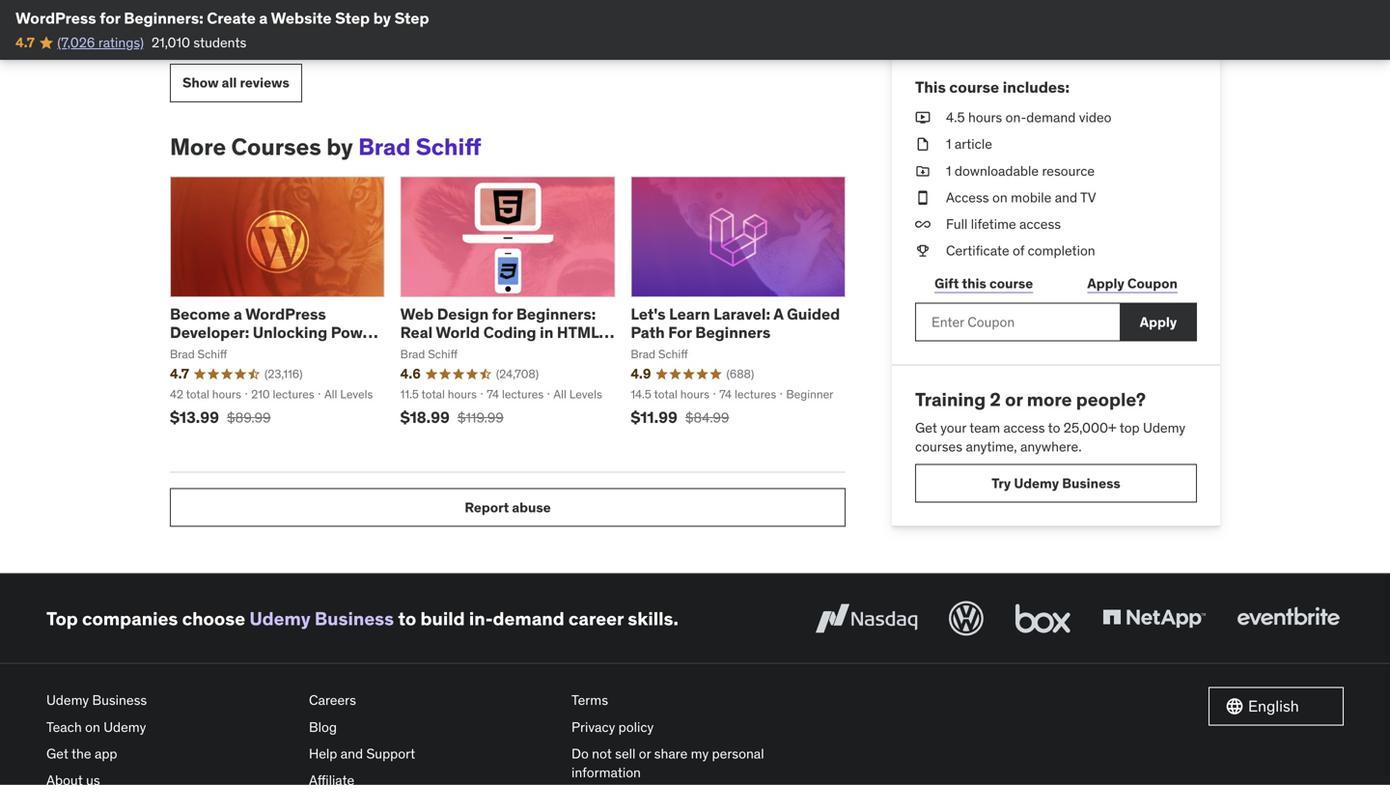 Task type: describe. For each thing, give the bounding box(es) containing it.
terms link
[[572, 687, 819, 714]]

or inside terms privacy policy do not sell or share my personal information
[[639, 745, 651, 762]]

access inside training 2 or more people? get your team access to 25,000+ top udemy courses anytime, anywhere.
[[1004, 419, 1045, 437]]

eventbrite image
[[1233, 597, 1344, 640]]

design
[[437, 304, 489, 324]]

$119.99
[[458, 409, 504, 427]]

the
[[71, 745, 91, 762]]

udemy right choose in the left bottom of the page
[[249, 607, 311, 630]]

xsmall image for 1 downloadable resource
[[916, 162, 931, 181]]

hours for let's learn laravel: a guided path for beginners
[[681, 387, 710, 402]]

$18.99
[[400, 408, 450, 428]]

students
[[194, 34, 247, 51]]

careers blog help and support
[[309, 692, 415, 762]]

xsmall image
[[916, 215, 931, 234]]

full
[[946, 215, 968, 233]]

courses
[[231, 132, 321, 161]]

0 vertical spatial udemy business link
[[249, 607, 394, 630]]

blog link
[[309, 714, 556, 741]]

coding
[[484, 323, 537, 342]]

not
[[592, 745, 612, 762]]

$11.99 $84.99
[[631, 408, 730, 428]]

help and support link
[[309, 741, 556, 767]]

courses
[[916, 438, 963, 455]]

on-
[[1006, 109, 1027, 126]]

unlocking
[[253, 323, 328, 342]]

full lifetime access
[[946, 215, 1061, 233]]

power
[[331, 323, 377, 342]]

certificate
[[946, 242, 1010, 259]]

schiff inside let's learn laravel: a guided path for beginners brad schiff
[[659, 346, 688, 361]]

(23,116)
[[265, 367, 303, 382]]

more courses by brad schiff
[[170, 132, 481, 161]]

careers link
[[309, 687, 556, 714]]

become a wordpress developer: unlocking power with code link
[[170, 304, 378, 361]]

$84.99
[[686, 409, 730, 427]]

with
[[170, 341, 205, 361]]

xsmall image for certificate of completion
[[916, 242, 931, 260]]

try udemy business link
[[916, 464, 1198, 503]]

ratings)
[[98, 34, 144, 51]]

nasdaq image
[[811, 597, 922, 640]]

(7,026 ratings)
[[57, 34, 144, 51]]

create
[[207, 8, 256, 28]]

box image
[[1011, 597, 1076, 640]]

apply button
[[1120, 303, 1198, 342]]

udemy up app
[[104, 718, 146, 736]]

become
[[170, 304, 230, 324]]

1 vertical spatial by
[[327, 132, 353, 161]]

4.5
[[946, 109, 965, 126]]

3 lectures from the left
[[735, 387, 777, 402]]

in-
[[469, 607, 493, 630]]

0 horizontal spatial to
[[398, 607, 416, 630]]

2 horizontal spatial business
[[1062, 474, 1121, 492]]

0 vertical spatial a
[[259, 8, 268, 28]]

developer:
[[170, 323, 249, 342]]

$89.99
[[227, 409, 271, 427]]

build
[[421, 607, 465, 630]]

total for $11.99
[[654, 387, 678, 402]]

access on mobile and tv
[[946, 189, 1097, 206]]

apply for apply
[[1140, 313, 1177, 331]]

all for become a wordpress developer: unlocking power with code
[[324, 387, 337, 402]]

let's learn laravel: a guided path for beginners link
[[631, 304, 840, 342]]

reviews
[[240, 74, 290, 91]]

share
[[654, 745, 688, 762]]

lectures for code
[[273, 387, 315, 402]]

$11.99
[[631, 408, 678, 428]]

skills.
[[628, 607, 679, 630]]

11.5
[[400, 387, 419, 402]]

wordpress for beginners: create a website step by step
[[15, 8, 429, 28]]

article
[[955, 135, 993, 153]]

policy
[[619, 718, 654, 736]]

people?
[[1077, 388, 1146, 411]]

gift this course link
[[916, 264, 1053, 303]]

downloadable
[[955, 162, 1039, 179]]

completion
[[1028, 242, 1096, 259]]

world
[[436, 323, 480, 342]]

of
[[1013, 242, 1025, 259]]

wordpress inside become a wordpress developer: unlocking power with code
[[245, 304, 326, 324]]

anywhere.
[[1021, 438, 1082, 455]]

personal
[[712, 745, 764, 762]]

24708 reviews element
[[496, 366, 539, 382]]

0 vertical spatial by
[[373, 8, 391, 28]]

information
[[572, 764, 641, 781]]

top companies choose udemy business to build in-demand career skills.
[[46, 607, 679, 630]]

course inside gift this course link
[[990, 275, 1034, 292]]

html
[[557, 323, 599, 342]]

udemy business teach on udemy get the app
[[46, 692, 147, 762]]

blog
[[309, 718, 337, 736]]

companies
[[82, 607, 178, 630]]

for inside web design for beginners: real world coding in html & css
[[492, 304, 513, 324]]

11.5 total hours
[[400, 387, 477, 402]]

english
[[1249, 696, 1300, 716]]

xsmall image for 1 article
[[916, 135, 931, 154]]

on inside udemy business teach on udemy get the app
[[85, 718, 100, 736]]

includes:
[[1003, 77, 1070, 97]]

to inside training 2 or more people? get your team access to 25,000+ top udemy courses anytime, anywhere.
[[1048, 419, 1061, 437]]

(24,708)
[[496, 367, 539, 382]]

levels for become a wordpress developer: unlocking power with code
[[340, 387, 373, 402]]

udemy right try at the bottom right
[[1014, 474, 1059, 492]]

volkswagen image
[[945, 597, 988, 640]]

apply coupon button
[[1068, 264, 1198, 303]]

23116 reviews element
[[265, 366, 303, 382]]

$13.99
[[170, 408, 219, 428]]

4.5 hours on-demand video
[[946, 109, 1112, 126]]

do not sell or share my personal information button
[[572, 741, 819, 785]]

apply for apply coupon
[[1088, 275, 1125, 292]]

hours for web design for beginners: real world coding in html & css
[[448, 387, 477, 402]]

top
[[1120, 419, 1140, 437]]

1 for 1 article
[[946, 135, 952, 153]]

total for $13.99
[[186, 387, 209, 402]]

in
[[540, 323, 554, 342]]

0 vertical spatial access
[[1020, 215, 1061, 233]]



Task type: vqa. For each thing, say whether or not it's contained in the screenshot.


Task type: locate. For each thing, give the bounding box(es) containing it.
0 horizontal spatial demand
[[493, 607, 565, 630]]

1 vertical spatial or
[[639, 745, 651, 762]]

21,010 students
[[152, 34, 247, 51]]

and right help
[[341, 745, 363, 762]]

0 horizontal spatial lectures
[[273, 387, 315, 402]]

total right 14.5
[[654, 387, 678, 402]]

2 lectures from the left
[[502, 387, 544, 402]]

xsmall image for 4.5 hours on-demand video
[[916, 108, 931, 127]]

business up app
[[92, 692, 147, 709]]

1 all levels from the left
[[324, 387, 373, 402]]

210
[[251, 387, 270, 402]]

1 horizontal spatial 74 lectures
[[720, 387, 777, 402]]

0 vertical spatial to
[[1048, 419, 1061, 437]]

course up 4.5
[[950, 77, 1000, 97]]

help
[[309, 745, 337, 762]]

brad schiff down real
[[400, 346, 458, 361]]

css
[[400, 341, 432, 361]]

all
[[222, 74, 237, 91]]

0 vertical spatial apply
[[1088, 275, 1125, 292]]

1 horizontal spatial and
[[1055, 189, 1078, 206]]

brad schiff for become a wordpress developer: unlocking power with code
[[170, 346, 227, 361]]

0 horizontal spatial and
[[341, 745, 363, 762]]

$18.99 $119.99
[[400, 408, 504, 428]]

to left build
[[398, 607, 416, 630]]

0 horizontal spatial 74
[[487, 387, 499, 402]]

wordpress
[[15, 8, 96, 28], [245, 304, 326, 324]]

business inside udemy business teach on udemy get the app
[[92, 692, 147, 709]]

terms privacy policy do not sell or share my personal information
[[572, 692, 764, 781]]

2 brad schiff from the left
[[400, 346, 458, 361]]

74 lectures for $18.99
[[487, 387, 544, 402]]

0 vertical spatial wordpress
[[15, 8, 96, 28]]

training
[[916, 388, 986, 411]]

1 74 from the left
[[487, 387, 499, 402]]

course down of
[[990, 275, 1034, 292]]

apply inside apply button
[[1140, 313, 1177, 331]]

1 all from the left
[[324, 387, 337, 402]]

on right teach
[[85, 718, 100, 736]]

1 horizontal spatial wordpress
[[245, 304, 326, 324]]

2 74 from the left
[[720, 387, 732, 402]]

2
[[990, 388, 1001, 411]]

1 horizontal spatial demand
[[1027, 109, 1076, 126]]

0 horizontal spatial 4.7
[[15, 34, 35, 51]]

total right '42' at the left of page
[[186, 387, 209, 402]]

1 vertical spatial to
[[398, 607, 416, 630]]

2 74 lectures from the left
[[720, 387, 777, 402]]

1 horizontal spatial business
[[315, 607, 394, 630]]

0 horizontal spatial beginners:
[[124, 8, 204, 28]]

udemy up teach
[[46, 692, 89, 709]]

42
[[170, 387, 183, 402]]

74 lectures
[[487, 387, 544, 402], [720, 387, 777, 402]]

get for training
[[916, 419, 938, 437]]

access down mobile
[[1020, 215, 1061, 233]]

0 horizontal spatial business
[[92, 692, 147, 709]]

4.7
[[15, 34, 35, 51], [170, 365, 189, 383]]

code
[[209, 341, 247, 361]]

$13.99 $89.99
[[170, 408, 271, 428]]

teach
[[46, 718, 82, 736]]

0 vertical spatial on
[[993, 189, 1008, 206]]

0 horizontal spatial total
[[186, 387, 209, 402]]

74 for $11.99
[[720, 387, 732, 402]]

xsmall image
[[916, 108, 931, 127], [916, 135, 931, 154], [916, 162, 931, 181], [916, 188, 931, 207], [916, 242, 931, 260]]

2 xsmall image from the top
[[916, 135, 931, 154]]

&
[[603, 323, 613, 342]]

1 vertical spatial udemy business link
[[46, 687, 294, 714]]

lectures down 688 reviews element
[[735, 387, 777, 402]]

step
[[335, 8, 370, 28], [395, 8, 429, 28]]

certificate of completion
[[946, 242, 1096, 259]]

or right '2'
[[1005, 388, 1023, 411]]

support
[[366, 745, 415, 762]]

do
[[572, 745, 589, 762]]

brad
[[358, 132, 411, 161], [170, 346, 195, 361], [400, 346, 425, 361], [631, 346, 656, 361]]

74 lectures down 24708 reviews element at the top left of the page
[[487, 387, 544, 402]]

beginner
[[786, 387, 834, 402]]

report
[[465, 499, 509, 516]]

levels
[[340, 387, 373, 402], [570, 387, 602, 402]]

0 horizontal spatial apply
[[1088, 275, 1125, 292]]

apply left coupon
[[1088, 275, 1125, 292]]

and inside careers blog help and support
[[341, 745, 363, 762]]

access
[[1020, 215, 1061, 233], [1004, 419, 1045, 437]]

by right the courses
[[327, 132, 353, 161]]

get inside udemy business teach on udemy get the app
[[46, 745, 68, 762]]

0 vertical spatial business
[[1062, 474, 1121, 492]]

try udemy business
[[992, 474, 1121, 492]]

and
[[1055, 189, 1078, 206], [341, 745, 363, 762]]

1 horizontal spatial all
[[554, 387, 567, 402]]

and for tv
[[1055, 189, 1078, 206]]

udemy right "top"
[[1143, 419, 1186, 437]]

688 reviews element
[[727, 366, 755, 382]]

get for udemy
[[46, 745, 68, 762]]

anytime,
[[966, 438, 1018, 455]]

your
[[941, 419, 967, 437]]

or inside training 2 or more people? get your team access to 25,000+ top udemy courses anytime, anywhere.
[[1005, 388, 1023, 411]]

access
[[946, 189, 990, 206]]

gift
[[935, 275, 959, 292]]

apply down coupon
[[1140, 313, 1177, 331]]

74 down 688 reviews element
[[720, 387, 732, 402]]

privacy policy link
[[572, 714, 819, 741]]

learn
[[669, 304, 710, 324]]

all for web design for beginners: real world coding in html & css
[[554, 387, 567, 402]]

all levels
[[324, 387, 373, 402], [554, 387, 602, 402]]

and left tv
[[1055, 189, 1078, 206]]

all right 210 lectures
[[324, 387, 337, 402]]

demand
[[1027, 109, 1076, 126], [493, 607, 565, 630]]

levels left 14.5
[[570, 387, 602, 402]]

1 vertical spatial beginners:
[[517, 304, 596, 324]]

0 horizontal spatial all levels
[[324, 387, 373, 402]]

1 vertical spatial get
[[46, 745, 68, 762]]

0 vertical spatial 4.7
[[15, 34, 35, 51]]

for
[[669, 323, 692, 342]]

1 vertical spatial apply
[[1140, 313, 1177, 331]]

become a wordpress developer: unlocking power with code
[[170, 304, 377, 361]]

2 horizontal spatial total
[[654, 387, 678, 402]]

business up careers
[[315, 607, 394, 630]]

1 lectures from the left
[[273, 387, 315, 402]]

show all reviews button
[[170, 64, 302, 102]]

udemy inside training 2 or more people? get your team access to 25,000+ top udemy courses anytime, anywhere.
[[1143, 419, 1186, 437]]

a right the become
[[234, 304, 242, 324]]

0 vertical spatial get
[[916, 419, 938, 437]]

lectures for in
[[502, 387, 544, 402]]

access up anywhere.
[[1004, 419, 1045, 437]]

netapp image
[[1099, 597, 1210, 640]]

4.7 up '42' at the left of page
[[170, 365, 189, 383]]

1 vertical spatial 1
[[946, 162, 952, 179]]

real
[[400, 323, 433, 342]]

1 vertical spatial a
[[234, 304, 242, 324]]

2 horizontal spatial lectures
[[735, 387, 777, 402]]

website
[[271, 8, 332, 28]]

all levels left 11.5 on the left
[[324, 387, 373, 402]]

all down html
[[554, 387, 567, 402]]

2 1 from the top
[[946, 162, 952, 179]]

brad schiff for web design for beginners: real world coding in html & css
[[400, 346, 458, 361]]

all levels for web design for beginners: real world coding in html & css
[[554, 387, 602, 402]]

privacy
[[572, 718, 615, 736]]

42 total hours
[[170, 387, 241, 402]]

udemy business link up careers
[[249, 607, 394, 630]]

hours for become a wordpress developer: unlocking power with code
[[212, 387, 241, 402]]

demand left "career"
[[493, 607, 565, 630]]

or right sell
[[639, 745, 651, 762]]

a
[[774, 304, 784, 324]]

74 lectures for $11.99
[[720, 387, 777, 402]]

1 vertical spatial 4.7
[[170, 365, 189, 383]]

abuse
[[512, 499, 551, 516]]

1 horizontal spatial to
[[1048, 419, 1061, 437]]

1 horizontal spatial beginners:
[[517, 304, 596, 324]]

1 horizontal spatial 74
[[720, 387, 732, 402]]

beginners: inside web design for beginners: real world coding in html & css
[[517, 304, 596, 324]]

5 xsmall image from the top
[[916, 242, 931, 260]]

1 xsmall image from the top
[[916, 108, 931, 127]]

get up courses
[[916, 419, 938, 437]]

levels for web design for beginners: real world coding in html & css
[[570, 387, 602, 402]]

to up anywhere.
[[1048, 419, 1061, 437]]

get the app link
[[46, 741, 294, 767]]

1 74 lectures from the left
[[487, 387, 544, 402]]

let's learn laravel: a guided path for beginners brad schiff
[[631, 304, 840, 361]]

my
[[691, 745, 709, 762]]

brad schiff link
[[358, 132, 481, 161]]

tv
[[1081, 189, 1097, 206]]

1 vertical spatial course
[[990, 275, 1034, 292]]

74 for $18.99
[[487, 387, 499, 402]]

levels left 11.5 on the left
[[340, 387, 373, 402]]

1 horizontal spatial on
[[993, 189, 1008, 206]]

0 vertical spatial course
[[950, 77, 1000, 97]]

1 brad schiff from the left
[[170, 346, 227, 361]]

udemy
[[1143, 419, 1186, 437], [1014, 474, 1059, 492], [249, 607, 311, 630], [46, 692, 89, 709], [104, 718, 146, 736]]

all levels for become a wordpress developer: unlocking power with code
[[324, 387, 373, 402]]

74 up $119.99
[[487, 387, 499, 402]]

apply inside apply coupon button
[[1088, 275, 1125, 292]]

1 vertical spatial and
[[341, 745, 363, 762]]

hours up $13.99 $89.99
[[212, 387, 241, 402]]

2 step from the left
[[395, 8, 429, 28]]

1 total from the left
[[186, 387, 209, 402]]

0 vertical spatial beginners:
[[124, 8, 204, 28]]

0 horizontal spatial levels
[[340, 387, 373, 402]]

0 vertical spatial for
[[100, 8, 120, 28]]

3 total from the left
[[654, 387, 678, 402]]

1 horizontal spatial brad schiff
[[400, 346, 458, 361]]

0 horizontal spatial on
[[85, 718, 100, 736]]

0 horizontal spatial or
[[639, 745, 651, 762]]

1 horizontal spatial step
[[395, 8, 429, 28]]

demand down includes:
[[1027, 109, 1076, 126]]

1 step from the left
[[335, 8, 370, 28]]

1 horizontal spatial for
[[492, 304, 513, 324]]

0 horizontal spatial 74 lectures
[[487, 387, 544, 402]]

training 2 or more people? get your team access to 25,000+ top udemy courses anytime, anywhere.
[[916, 388, 1186, 455]]

4.7 left (7,026
[[15, 34, 35, 51]]

1 horizontal spatial get
[[916, 419, 938, 437]]

lifetime
[[971, 215, 1017, 233]]

0 horizontal spatial by
[[327, 132, 353, 161]]

1 up access
[[946, 162, 952, 179]]

2 total from the left
[[422, 387, 445, 402]]

2 vertical spatial business
[[92, 692, 147, 709]]

1 horizontal spatial 4.7
[[170, 365, 189, 383]]

more
[[1027, 388, 1072, 411]]

1 1 from the top
[[946, 135, 952, 153]]

74 lectures down 688 reviews element
[[720, 387, 777, 402]]

2 all levels from the left
[[554, 387, 602, 402]]

report abuse button
[[170, 488, 846, 527]]

hours up article
[[969, 109, 1003, 126]]

terms
[[572, 692, 608, 709]]

0 horizontal spatial a
[[234, 304, 242, 324]]

0 horizontal spatial get
[[46, 745, 68, 762]]

1 vertical spatial wordpress
[[245, 304, 326, 324]]

0 horizontal spatial brad schiff
[[170, 346, 227, 361]]

4.7 for (23,116)
[[170, 365, 189, 383]]

guided
[[787, 304, 840, 324]]

74
[[487, 387, 499, 402], [720, 387, 732, 402]]

video
[[1079, 109, 1112, 126]]

and for support
[[341, 745, 363, 762]]

1 horizontal spatial a
[[259, 8, 268, 28]]

1 horizontal spatial total
[[422, 387, 445, 402]]

0 horizontal spatial step
[[335, 8, 370, 28]]

Enter Coupon text field
[[916, 303, 1120, 342]]

udemy business link up get the app link
[[46, 687, 294, 714]]

1 for 1 downloadable resource
[[946, 162, 952, 179]]

0 vertical spatial demand
[[1027, 109, 1076, 126]]

resource
[[1042, 162, 1095, 179]]

lectures down 24708 reviews element at the top left of the page
[[502, 387, 544, 402]]

path
[[631, 323, 665, 342]]

brad inside let's learn laravel: a guided path for beginners brad schiff
[[631, 346, 656, 361]]

1 vertical spatial for
[[492, 304, 513, 324]]

1 vertical spatial on
[[85, 718, 100, 736]]

get left the on the bottom of page
[[46, 745, 68, 762]]

1 levels from the left
[[340, 387, 373, 402]]

0 vertical spatial and
[[1055, 189, 1078, 206]]

business down anywhere.
[[1062, 474, 1121, 492]]

14.5
[[631, 387, 652, 402]]

get
[[916, 419, 938, 437], [46, 745, 68, 762]]

1 left article
[[946, 135, 952, 153]]

1 horizontal spatial all levels
[[554, 387, 602, 402]]

0 vertical spatial 1
[[946, 135, 952, 153]]

choose
[[182, 607, 245, 630]]

14.5 total hours
[[631, 387, 710, 402]]

hours up $84.99
[[681, 387, 710, 402]]

career
[[569, 607, 624, 630]]

total for $18.99
[[422, 387, 445, 402]]

a right create
[[259, 8, 268, 28]]

wordpress up (23,116)
[[245, 304, 326, 324]]

total right 11.5 on the left
[[422, 387, 445, 402]]

4 xsmall image from the top
[[916, 188, 931, 207]]

0 horizontal spatial wordpress
[[15, 8, 96, 28]]

0 vertical spatial or
[[1005, 388, 1023, 411]]

all levels down html
[[554, 387, 602, 402]]

get inside training 2 or more people? get your team access to 25,000+ top udemy courses anytime, anywhere.
[[916, 419, 938, 437]]

brad schiff
[[170, 346, 227, 361], [400, 346, 458, 361]]

for up (7,026 ratings)
[[100, 8, 120, 28]]

brad schiff down the developer:
[[170, 346, 227, 361]]

0 horizontal spatial for
[[100, 8, 120, 28]]

on down downloadable
[[993, 189, 1008, 206]]

1 horizontal spatial by
[[373, 8, 391, 28]]

2 all from the left
[[554, 387, 567, 402]]

(688)
[[727, 367, 755, 382]]

2 levels from the left
[[570, 387, 602, 402]]

0 horizontal spatial all
[[324, 387, 337, 402]]

sell
[[615, 745, 636, 762]]

1 horizontal spatial or
[[1005, 388, 1023, 411]]

hours up the $18.99 $119.99
[[448, 387, 477, 402]]

small image
[[1226, 697, 1245, 716]]

1 horizontal spatial apply
[[1140, 313, 1177, 331]]

1 horizontal spatial levels
[[570, 387, 602, 402]]

1 horizontal spatial lectures
[[502, 387, 544, 402]]

by right website
[[373, 8, 391, 28]]

team
[[970, 419, 1001, 437]]

a inside become a wordpress developer: unlocking power with code
[[234, 304, 242, 324]]

4.7 for (7,026 ratings)
[[15, 34, 35, 51]]

4.6
[[400, 365, 421, 383]]

top
[[46, 607, 78, 630]]

xsmall image for access on mobile and tv
[[916, 188, 931, 207]]

for right design
[[492, 304, 513, 324]]

lectures down 23116 reviews element
[[273, 387, 315, 402]]

3 xsmall image from the top
[[916, 162, 931, 181]]

1 vertical spatial demand
[[493, 607, 565, 630]]

1 vertical spatial business
[[315, 607, 394, 630]]

wordpress up (7,026
[[15, 8, 96, 28]]

1 vertical spatial access
[[1004, 419, 1045, 437]]

(7,026
[[57, 34, 95, 51]]

210 lectures
[[251, 387, 315, 402]]



